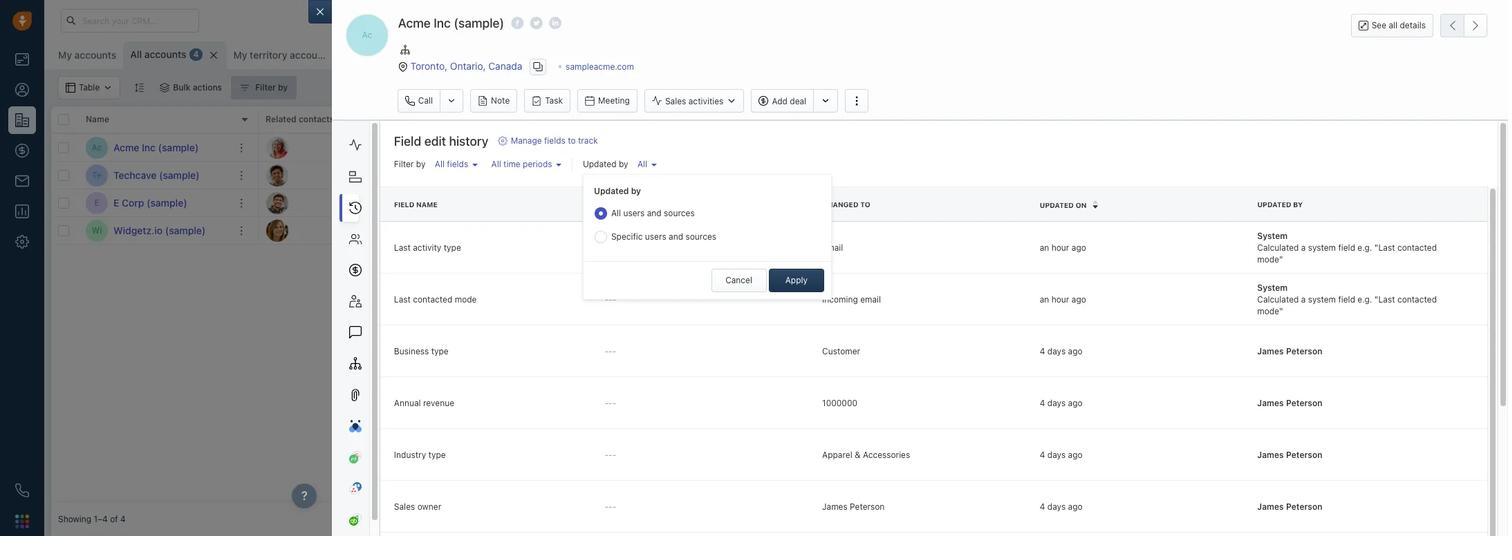 Task type: vqa. For each thing, say whether or not it's contained in the screenshot.
the bottom 2023
no



Task type: locate. For each thing, give the bounding box(es) containing it.
sales up track
[[577, 114, 599, 125]]

container_wx8msf4aqz5i3rn1 image for $ 0
[[580, 198, 590, 208]]

1 vertical spatial an
[[1040, 295, 1049, 305]]

all down search your crm... text box
[[130, 48, 142, 60]]

0 horizontal spatial e
[[94, 198, 99, 208]]

add for add deal
[[772, 96, 788, 106]]

0 horizontal spatial inc
[[142, 141, 156, 153]]

+ left changed at the top of page
[[784, 198, 789, 208]]

to
[[568, 136, 576, 146], [813, 170, 821, 180], [917, 196, 925, 207], [398, 198, 406, 208], [813, 198, 821, 208], [860, 201, 870, 209], [813, 225, 821, 236], [1371, 358, 1382, 371], [1425, 371, 1436, 383]]

add for add filters to narrow down the accounts you want to see.
[[1316, 358, 1336, 371]]

1 horizontal spatial ac
[[362, 30, 372, 40]]

2 a from the top
[[1301, 295, 1306, 305]]

3 more... button
[[341, 46, 403, 65]]

all accounts link
[[130, 48, 186, 62]]

dialog
[[308, 0, 1508, 537]]

mode" for email
[[1257, 255, 1283, 265]]

add left deal
[[772, 96, 788, 106]]

fields down history at the top left
[[447, 159, 468, 170]]

1 vertical spatial users
[[645, 232, 666, 242]]

fields down amount
[[544, 136, 566, 146]]

--- for last contacted mode
[[605, 295, 616, 305]]

all down field edit history at the left top of the page
[[435, 159, 445, 170]]

0 vertical spatial acme inc (sample)
[[398, 16, 504, 30]]

1 4 days ago from the top
[[1040, 346, 1083, 357]]

3 --- from the top
[[605, 346, 616, 357]]

and down all users and sources
[[669, 232, 683, 242]]

0 vertical spatial sampleacme.com link
[[566, 61, 634, 72]]

press space to select this row. row containing techcave (sample)
[[51, 162, 259, 189]]

0 vertical spatial ac
[[362, 30, 372, 40]]

call button
[[398, 89, 440, 113]]

0 vertical spatial j image
[[266, 192, 288, 214]]

container_wx8msf4aqz5i3rn1 image right actions
[[240, 83, 250, 93]]

click down tags
[[792, 170, 811, 180]]

2 row group from the left
[[259, 134, 1271, 245]]

container_wx8msf4aqz5i3rn1 image
[[160, 83, 170, 93], [240, 83, 250, 93], [580, 170, 590, 180], [580, 226, 590, 235]]

add left task
[[688, 170, 704, 180]]

my
[[58, 49, 72, 61], [233, 49, 247, 61]]

filter down territory
[[255, 82, 276, 93]]

press space to select this row. row containing acme inc (sample)
[[51, 134, 259, 162]]

owner down meeting
[[601, 114, 626, 125]]

2 calculated from the top
[[1257, 295, 1299, 305]]

row group
[[51, 134, 259, 245], [259, 134, 1271, 245]]

system calculated a system field e.g. "last contacted mode" for incoming email
[[1257, 283, 1437, 317]]

0 horizontal spatial my
[[58, 49, 72, 61]]

0 horizontal spatial acme inc (sample)
[[113, 141, 199, 153]]

0 vertical spatial activity
[[702, 114, 732, 125]]

1 vertical spatial system
[[1257, 283, 1288, 293]]

4
[[193, 49, 199, 60], [1040, 346, 1045, 357], [1040, 398, 1045, 409], [1040, 450, 1045, 461], [1040, 502, 1045, 512], [120, 515, 126, 525]]

add
[[772, 96, 788, 106], [688, 170, 704, 180], [1316, 358, 1336, 371]]

field left edit
[[394, 134, 421, 149]]

container_wx8msf4aqz5i3rn1 image left previous
[[580, 198, 590, 208]]

100
[[483, 141, 502, 154]]

container_wx8msf4aqz5i3rn1 image down all users and sources
[[681, 226, 690, 235]]

on
[[1076, 201, 1087, 210]]

inc down name row
[[142, 141, 156, 153]]

0 vertical spatial fields
[[544, 136, 566, 146]]

1 vertical spatial "last
[[1375, 295, 1395, 305]]

hour for email
[[1052, 243, 1069, 253]]

type up mode
[[444, 243, 461, 253]]

+ down tags
[[784, 170, 789, 180]]

owner inside grid
[[601, 114, 626, 125]]

my for my accounts
[[58, 49, 72, 61]]

sampleacme.com inside row group
[[369, 142, 438, 153]]

1 horizontal spatial and
[[669, 232, 683, 242]]

all up the specific
[[611, 208, 621, 218]]

sales owner inside dialog
[[394, 502, 441, 512]]

by inside "button"
[[278, 82, 288, 93]]

$ for $ 100
[[473, 141, 480, 154]]

sampleacme.com inside dialog
[[566, 61, 634, 72]]

1 calculated from the top
[[1257, 243, 1299, 253]]

twitter circled image
[[530, 16, 543, 30]]

add deal
[[772, 96, 806, 106]]

"last
[[1375, 243, 1395, 253], [1375, 295, 1395, 305]]

inc up toronto,
[[434, 16, 451, 30]]

--- for annual revenue
[[605, 398, 616, 409]]

2 field from the top
[[394, 201, 414, 209]]

--- for sales owner
[[605, 502, 616, 512]]

1 vertical spatial sales owner
[[394, 502, 441, 512]]

e left corp
[[113, 197, 119, 209]]

users down all users and sources
[[645, 232, 666, 242]]

4 days from the top
[[1048, 502, 1066, 512]]

1 vertical spatial filter
[[394, 159, 414, 170]]

j image for $ 5,600
[[266, 220, 288, 242]]

acme inside row group
[[113, 141, 139, 153]]

acme inc (sample) down name row
[[113, 141, 199, 153]]

(sample) down e corp (sample) link
[[165, 224, 206, 236]]

(sample) left facebook circled icon
[[454, 16, 504, 30]]

my territory accounts
[[233, 49, 332, 61]]

0 horizontal spatial fields
[[447, 159, 468, 170]]

type right business
[[431, 346, 449, 357]]

days for apparel & accessories
[[1048, 450, 1066, 461]]

1 vertical spatial sources
[[686, 232, 717, 242]]

showing
[[58, 515, 91, 525]]

activity
[[702, 114, 732, 125], [413, 243, 441, 253]]

and up specific users and sources
[[647, 208, 662, 218]]

filter by up sampletechcave.com link
[[394, 159, 426, 170]]

toronto, ontario, canada link
[[411, 60, 522, 72]]

1 horizontal spatial fields
[[544, 136, 566, 146]]

1 vertical spatial activity
[[413, 243, 441, 253]]

sampleacme.com up meeting button
[[566, 61, 634, 72]]

days for customer
[[1048, 346, 1066, 357]]

field edit history
[[394, 134, 488, 149]]

0 vertical spatial hour
[[1052, 243, 1069, 253]]

4 --- from the top
[[605, 398, 616, 409]]

add inside add filters to narrow down the accounts you want to see.
[[1316, 358, 1336, 371]]

1 hour from the top
[[1052, 243, 1069, 253]]

1 horizontal spatial e
[[113, 197, 119, 209]]

5,600
[[483, 224, 513, 237]]

1 vertical spatial field
[[394, 201, 414, 209]]

add deal button
[[751, 89, 813, 113]]

1 vertical spatial sampleacme.com link
[[369, 142, 438, 153]]

1 a from the top
[[1301, 243, 1306, 253]]

row group containing acme inc (sample)
[[51, 134, 259, 245]]

0 vertical spatial filter by
[[255, 82, 288, 93]]

1 vertical spatial sampleacme.com
[[369, 142, 438, 153]]

1 horizontal spatial add
[[772, 96, 788, 106]]

0 vertical spatial system
[[1257, 231, 1288, 241]]

0 vertical spatial and
[[647, 208, 662, 218]]

4 days ago
[[1040, 346, 1083, 357], [1040, 398, 1083, 409], [1040, 450, 1083, 461], [1040, 502, 1083, 512]]

sources for specific users and sources
[[686, 232, 717, 242]]

1 $ from the top
[[473, 141, 480, 154]]

mode" for incoming email
[[1257, 306, 1283, 317]]

changed to
[[822, 201, 870, 209]]

3,200
[[483, 169, 513, 181]]

5 --- from the top
[[605, 450, 616, 461]]

add
[[824, 170, 838, 180], [927, 196, 942, 207], [409, 198, 423, 208], [824, 198, 838, 208], [824, 225, 838, 236]]

Search your CRM... text field
[[61, 9, 199, 33]]

canada
[[488, 60, 522, 72]]

$ left 3,200
[[473, 169, 480, 181]]

5036153947
[[888, 224, 938, 234]]

1 system from the top
[[1257, 231, 1288, 241]]

acme inc (sample) up 'o'
[[398, 16, 504, 30]]

1 vertical spatial calculated
[[1257, 295, 1299, 305]]

1 vertical spatial container_wx8msf4aqz5i3rn1 image
[[580, 198, 590, 208]]

narrow
[[1385, 358, 1420, 371]]

$
[[473, 141, 480, 154], [473, 169, 480, 181], [473, 196, 480, 209], [473, 224, 480, 237]]

activity down name
[[413, 243, 441, 253]]

see all details
[[1372, 20, 1426, 30]]

+ left task
[[681, 170, 686, 180]]

e up wi on the left
[[94, 198, 99, 208]]

system for incoming email
[[1308, 295, 1336, 305]]

industry type
[[394, 450, 446, 461]]

cell
[[674, 134, 777, 161], [777, 134, 881, 161], [881, 134, 985, 161], [985, 134, 1271, 161], [985, 162, 1271, 189], [985, 189, 1271, 216], [985, 217, 1271, 244]]

1 vertical spatial add
[[688, 170, 704, 180]]

sales owner down meeting button
[[577, 114, 626, 125]]

all time periods
[[491, 159, 552, 170]]

press space to select this row. row
[[51, 134, 259, 162], [259, 134, 1271, 162], [51, 162, 259, 189], [259, 162, 1271, 189], [51, 189, 259, 217], [259, 189, 1271, 217], [51, 217, 259, 245], [259, 217, 1271, 245]]

1 vertical spatial owner
[[417, 502, 441, 512]]

0 horizontal spatial activity
[[413, 243, 441, 253]]

1 field from the top
[[394, 134, 421, 149]]

0 vertical spatial field
[[394, 134, 421, 149]]

sampleacme.com link up meeting button
[[566, 61, 634, 72]]

field for field edit history
[[394, 134, 421, 149]]

track
[[578, 136, 598, 146]]

1 horizontal spatial acme inc (sample)
[[398, 16, 504, 30]]

3 days from the top
[[1048, 450, 1066, 461]]

1 mode" from the top
[[1257, 255, 1283, 265]]

widgetz.io link
[[369, 225, 410, 236]]

see all details button
[[1351, 14, 1434, 37]]

2 system from the top
[[1257, 283, 1288, 293]]

2 system calculated a system field e.g. "last contacted mode" from the top
[[1257, 283, 1437, 317]]

sales down industry
[[394, 502, 415, 512]]

2 an hour ago from the top
[[1040, 295, 1086, 305]]

sampleacme.com up sampletechcave.com link
[[369, 142, 438, 153]]

owner inside dialog
[[417, 502, 441, 512]]

(sample) up widgetz.io (sample)
[[147, 197, 187, 209]]

0 horizontal spatial filter by
[[255, 82, 288, 93]]

0 horizontal spatial ac
[[92, 142, 102, 153]]

2 field from the top
[[1338, 295, 1355, 305]]

1 horizontal spatial acme
[[398, 16, 431, 30]]

e corp (sample)
[[113, 197, 187, 209]]

ac up te
[[92, 142, 102, 153]]

email
[[860, 295, 881, 305]]

add left filters
[[1316, 358, 1336, 371]]

1 vertical spatial field
[[1338, 295, 1355, 305]]

1 vertical spatial inc
[[142, 141, 156, 153]]

4 $ from the top
[[473, 224, 480, 237]]

3 4 days ago from the top
[[1040, 450, 1083, 461]]

1 vertical spatial mode"
[[1257, 306, 1283, 317]]

1 vertical spatial e.g.
[[1358, 295, 1372, 305]]

techcave (sample)
[[113, 169, 200, 181]]

0 vertical spatial an hour ago
[[1040, 243, 1086, 253]]

1 an from the top
[[1040, 243, 1049, 253]]

ago for email
[[1072, 243, 1086, 253]]

2 days from the top
[[1048, 398, 1066, 409]]

4 for apparel & accessories
[[1040, 450, 1045, 461]]

$ left 100
[[473, 141, 480, 154]]

1 e.g. from the top
[[1358, 243, 1372, 253]]

an for incoming email
[[1040, 295, 1049, 305]]

1 system from the top
[[1308, 243, 1336, 253]]

cancel
[[726, 275, 752, 286]]

2 --- from the top
[[605, 295, 616, 305]]

by
[[278, 82, 288, 93], [619, 159, 628, 170], [416, 159, 426, 170], [631, 186, 641, 196], [1293, 201, 1303, 209]]

owner down 'industry type'
[[417, 502, 441, 512]]

james peterson
[[593, 142, 656, 153], [593, 170, 656, 180], [593, 198, 656, 208], [593, 225, 656, 236], [1257, 346, 1323, 357], [1257, 398, 1323, 409], [1257, 450, 1323, 461], [822, 502, 885, 512], [1257, 502, 1323, 512]]

(sample)
[[454, 16, 504, 30], [158, 141, 199, 153], [159, 169, 200, 181], [147, 197, 187, 209], [165, 224, 206, 236]]

0 horizontal spatial sampleacme.com link
[[369, 142, 438, 153]]

2 vertical spatial sales
[[394, 502, 415, 512]]

2 my from the left
[[233, 49, 247, 61]]

sales up the next
[[665, 96, 686, 106]]

1 vertical spatial fields
[[447, 159, 468, 170]]

0 vertical spatial calculated
[[1257, 243, 1299, 253]]

e.g. for email
[[1358, 243, 1372, 253]]

1 vertical spatial hour
[[1052, 295, 1069, 305]]

sales owner down 'industry type'
[[394, 502, 441, 512]]

2 hour from the top
[[1052, 295, 1069, 305]]

1 my from the left
[[58, 49, 72, 61]]

all users and sources
[[611, 208, 695, 218]]

0 vertical spatial sampleacme.com
[[566, 61, 634, 72]]

0 vertical spatial system
[[1308, 243, 1336, 253]]

2 4 days ago from the top
[[1040, 398, 1083, 409]]

+ click to add
[[784, 170, 838, 180], [888, 196, 942, 207], [369, 198, 423, 208], [784, 198, 838, 208], [784, 225, 838, 236]]

4 days ago for james peterson
[[1040, 502, 1083, 512]]

filter by inside "filter by" "button"
[[255, 82, 288, 93]]

0 vertical spatial inc
[[434, 16, 451, 30]]

fields inside 'link'
[[544, 136, 566, 146]]

row group containing $ 100
[[259, 134, 1271, 245]]

4 for 1000000
[[1040, 398, 1045, 409]]

2 j image from the top
[[266, 220, 288, 242]]

acme up ⌘
[[398, 16, 431, 30]]

1 vertical spatial sales
[[577, 114, 599, 125]]

e for e corp (sample)
[[113, 197, 119, 209]]

field for email
[[1338, 243, 1355, 253]]

1 "last from the top
[[1375, 243, 1395, 253]]

container_wx8msf4aqz5i3rn1 image inside bulk actions 'button'
[[160, 83, 170, 93]]

system
[[1308, 243, 1336, 253], [1308, 295, 1336, 305]]

container_wx8msf4aqz5i3rn1 image down meeting button
[[580, 143, 590, 152]]

1 vertical spatial a
[[1301, 295, 1306, 305]]

1 horizontal spatial activity
[[702, 114, 732, 125]]

sources for all users and sources
[[664, 208, 695, 218]]

l image
[[266, 137, 288, 159]]

0 horizontal spatial and
[[647, 208, 662, 218]]

email
[[822, 243, 843, 253]]

e.g.
[[1358, 243, 1372, 253], [1358, 295, 1372, 305]]

1–4
[[94, 515, 108, 525]]

$ left 5,600
[[473, 224, 480, 237]]

2 last from the top
[[394, 295, 411, 305]]

users for all
[[623, 208, 645, 218]]

add for $ 5,600
[[824, 225, 838, 236]]

1 vertical spatial and
[[669, 232, 683, 242]]

manage fields to track link
[[498, 135, 598, 148]]

1 horizontal spatial inc
[[434, 16, 451, 30]]

0 horizontal spatial owner
[[417, 502, 441, 512]]

annual
[[394, 398, 421, 409]]

widgetz.io (sample) link
[[113, 224, 206, 238]]

fields for manage
[[544, 136, 566, 146]]

1 horizontal spatial sales owner
[[577, 114, 626, 125]]

$ left the 0
[[473, 196, 480, 209]]

0 vertical spatial system calculated a system field e.g. "last contacted mode"
[[1257, 231, 1437, 265]]

acme inside dialog
[[398, 16, 431, 30]]

calculated for incoming email
[[1257, 295, 1299, 305]]

all inside 'button'
[[491, 159, 501, 170]]

cancel button
[[711, 269, 767, 293]]

type right industry
[[428, 450, 446, 461]]

system for incoming email
[[1257, 283, 1288, 293]]

0 vertical spatial mode"
[[1257, 255, 1283, 265]]

container_wx8msf4aqz5i3rn1 image inside "filter by" "button"
[[240, 83, 250, 93]]

1 horizontal spatial my
[[233, 49, 247, 61]]

accounts up bulk
[[144, 48, 186, 60]]

0 horizontal spatial acme
[[113, 141, 139, 153]]

filter up sampletechcave.com link
[[394, 159, 414, 170]]

6 --- from the top
[[605, 502, 616, 512]]

2 horizontal spatial add
[[1316, 358, 1336, 371]]

container_wx8msf4aqz5i3rn1 image left bulk
[[160, 83, 170, 93]]

ac up 3
[[362, 30, 372, 40]]

0 vertical spatial owner
[[601, 114, 626, 125]]

4 days ago for apparel & accessories
[[1040, 450, 1083, 461]]

1 horizontal spatial sales
[[577, 114, 599, 125]]

note
[[491, 96, 510, 106]]

2 $ from the top
[[473, 169, 480, 181]]

0 vertical spatial a
[[1301, 243, 1306, 253]]

j image
[[266, 192, 288, 214], [266, 220, 288, 242]]

1 vertical spatial last
[[394, 295, 411, 305]]

add for $ 0
[[824, 198, 838, 208]]

+ up the widgetz.io link
[[369, 198, 375, 208]]

2 mode" from the top
[[1257, 306, 1283, 317]]

2 vertical spatial add
[[1316, 358, 1336, 371]]

0 horizontal spatial filter
[[255, 82, 276, 93]]

activity down "activities"
[[702, 114, 732, 125]]

accounts left you
[[1326, 371, 1373, 383]]

$ 100
[[473, 141, 502, 154]]

1 --- from the top
[[605, 243, 616, 253]]

value
[[644, 201, 667, 209]]

2 an from the top
[[1040, 295, 1049, 305]]

name row
[[51, 107, 259, 134]]

&
[[855, 450, 861, 461]]

1 horizontal spatial filter by
[[394, 159, 426, 170]]

0 vertical spatial sources
[[664, 208, 695, 218]]

all fields
[[435, 159, 468, 170]]

last up business
[[394, 295, 411, 305]]

2 system from the top
[[1308, 295, 1336, 305]]

1 last from the top
[[394, 243, 411, 253]]

fields
[[544, 136, 566, 146], [447, 159, 468, 170]]

1 an hour ago from the top
[[1040, 243, 1086, 253]]

2 "last from the top
[[1375, 295, 1395, 305]]

grid
[[51, 105, 1271, 503]]

sources down all users and sources
[[686, 232, 717, 242]]

5036153947 link
[[888, 223, 938, 238]]

ago for 1000000
[[1068, 398, 1083, 409]]

acme up techcave
[[113, 141, 139, 153]]

1 j image from the top
[[266, 192, 288, 214]]

1 horizontal spatial owner
[[601, 114, 626, 125]]

last
[[394, 243, 411, 253], [394, 295, 411, 305]]

press space to select this row. row containing $ 5,600
[[259, 217, 1271, 245]]

field for field name
[[394, 201, 414, 209]]

activity for last
[[413, 243, 441, 253]]

widgetz.io
[[113, 224, 163, 236]]

ago for customer
[[1068, 346, 1083, 357]]

container_wx8msf4aqz5i3rn1 image left the specific
[[580, 226, 590, 235]]

all left time at the top
[[491, 159, 501, 170]]

container_wx8msf4aqz5i3rn1 image
[[580, 143, 590, 152], [580, 198, 590, 208], [681, 226, 690, 235]]

press space to select this row. row containing $ 0
[[259, 189, 1271, 217]]

click up apply
[[792, 225, 811, 236]]

0 vertical spatial last
[[394, 243, 411, 253]]

0 horizontal spatial sales owner
[[394, 502, 441, 512]]

"last for incoming email
[[1375, 295, 1395, 305]]

ago for incoming email
[[1072, 295, 1086, 305]]

sampleacme.com link
[[566, 61, 634, 72], [369, 142, 438, 153]]

hour for incoming email
[[1052, 295, 1069, 305]]

field left name
[[394, 201, 414, 209]]

calculated
[[1257, 243, 1299, 253], [1257, 295, 1299, 305]]

add inside button
[[772, 96, 788, 106]]

1 vertical spatial j image
[[266, 220, 288, 242]]

down
[[1423, 358, 1451, 371]]

0 vertical spatial sales
[[665, 96, 686, 106]]

1 horizontal spatial sampleacme.com
[[566, 61, 634, 72]]

0 vertical spatial acme
[[398, 16, 431, 30]]

4 4 days ago from the top
[[1040, 502, 1083, 512]]

name
[[86, 114, 109, 125]]

sales inside grid
[[577, 114, 599, 125]]

apply button
[[769, 269, 824, 293]]

all up previous value
[[638, 159, 647, 170]]

1 vertical spatial type
[[431, 346, 449, 357]]

1 vertical spatial system
[[1308, 295, 1336, 305]]

system calculated a system field e.g. "last contacted mode"
[[1257, 231, 1437, 265], [1257, 283, 1437, 317]]

1 horizontal spatial filter
[[394, 159, 414, 170]]

1 vertical spatial ac
[[92, 142, 102, 153]]

0 vertical spatial field
[[1338, 243, 1355, 253]]

1 row group from the left
[[51, 134, 259, 245]]

1 vertical spatial system calculated a system field e.g. "last contacted mode"
[[1257, 283, 1437, 317]]

1 system calculated a system field e.g. "last contacted mode" from the top
[[1257, 231, 1437, 265]]

1 days from the top
[[1048, 346, 1066, 357]]

click for $ 5,600
[[792, 225, 811, 236]]

sources up specific users and sources
[[664, 208, 695, 218]]

days
[[1048, 346, 1066, 357], [1048, 398, 1066, 409], [1048, 450, 1066, 461], [1048, 502, 1066, 512]]

0 vertical spatial filter
[[255, 82, 276, 93]]

0 vertical spatial e.g.
[[1358, 243, 1372, 253]]

an hour ago
[[1040, 243, 1086, 253], [1040, 295, 1086, 305]]

0 vertical spatial add
[[772, 96, 788, 106]]

$ 0
[[473, 196, 490, 209]]

filter by down territory
[[255, 82, 288, 93]]

accounts
[[144, 48, 186, 60], [74, 49, 116, 61], [290, 49, 332, 61], [1326, 371, 1373, 383]]

filter by button
[[231, 76, 297, 100]]

3 $ from the top
[[473, 196, 480, 209]]

last down widgetz.io
[[394, 243, 411, 253]]

click left changed at the top of page
[[792, 198, 811, 208]]

2 e.g. from the top
[[1358, 295, 1372, 305]]

acme
[[398, 16, 431, 30], [113, 141, 139, 153]]

users for specific
[[645, 232, 666, 242]]

filters
[[1339, 358, 1369, 371]]

sampleacme.com link up sampletechcave.com link
[[369, 142, 438, 153]]

users up the specific
[[623, 208, 645, 218]]

1 field from the top
[[1338, 243, 1355, 253]]

0 horizontal spatial add
[[688, 170, 704, 180]]

techcave
[[113, 169, 157, 181]]

field for incoming email
[[1338, 295, 1355, 305]]



Task type: describe. For each thing, give the bounding box(es) containing it.
0 vertical spatial type
[[444, 243, 461, 253]]

days for james peterson
[[1048, 502, 1066, 512]]

specific users and sources
[[611, 232, 717, 242]]

phone
[[888, 114, 914, 125]]

last for last activity type
[[394, 243, 411, 253]]

of
[[110, 515, 118, 525]]

activities
[[689, 96, 724, 106]]

e corp (sample) link
[[113, 196, 187, 210]]

press space to select this row. row containing e corp (sample)
[[51, 189, 259, 217]]

updated on
[[1040, 201, 1087, 210]]

manage fields to track
[[511, 136, 598, 146]]

filter inside dialog
[[394, 159, 414, 170]]

edit
[[424, 134, 446, 149]]

4 for customer
[[1040, 346, 1045, 357]]

0 vertical spatial updated by
[[583, 159, 628, 170]]

you
[[1376, 371, 1395, 383]]

related contacts
[[266, 114, 334, 125]]

type for industry type
[[428, 450, 446, 461]]

press space to select this row. row containing $ 100
[[259, 134, 1271, 162]]

related
[[266, 114, 296, 125]]

1 vertical spatial acme inc (sample)
[[113, 141, 199, 153]]

contacted for incoming email
[[1398, 295, 1437, 305]]

an for email
[[1040, 243, 1049, 253]]

click for $ 3,200
[[792, 170, 811, 180]]

calculated for email
[[1257, 243, 1299, 253]]

customer
[[822, 346, 860, 357]]

e.g. for incoming email
[[1358, 295, 1372, 305]]

a for email
[[1301, 243, 1306, 253]]

the
[[1454, 358, 1471, 371]]

container_wx8msf4aqz5i3rn1 image down track
[[580, 170, 590, 180]]

filter inside "button"
[[255, 82, 276, 93]]

click up 5036153947
[[896, 196, 915, 207]]

0 horizontal spatial sales
[[394, 502, 415, 512]]

2 vertical spatial container_wx8msf4aqz5i3rn1 image
[[681, 226, 690, 235]]

periods
[[523, 159, 552, 170]]

bulk actions
[[173, 82, 222, 93]]

contacted for email
[[1398, 243, 1437, 253]]

4 days ago for 1000000
[[1040, 398, 1083, 409]]

all time periods button
[[488, 156, 565, 173]]

ago for james peterson
[[1068, 502, 1083, 512]]

meeting
[[598, 96, 630, 106]]

"last for email
[[1375, 243, 1395, 253]]

⌘ o
[[410, 50, 427, 60]]

ago for apparel & accessories
[[1068, 450, 1083, 461]]

accounts inside add filters to narrow down the accounts you want to see.
[[1326, 371, 1373, 383]]

more...
[[368, 50, 396, 60]]

apparel
[[822, 450, 853, 461]]

--- for business type
[[605, 346, 616, 357]]

2 vertical spatial updated by
[[1257, 201, 1303, 209]]

a for incoming email
[[1301, 295, 1306, 305]]

manage
[[511, 136, 542, 146]]

see
[[1372, 20, 1387, 30]]

previous value
[[605, 201, 667, 209]]

add filters to narrow down the accounts you want to see.
[[1316, 358, 1471, 383]]

all accounts 4
[[130, 48, 199, 60]]

all fields link
[[431, 156, 481, 173]]

fields for all
[[447, 159, 468, 170]]

sampleacme.com for the left sampleacme.com link
[[369, 142, 438, 153]]

$ 5,600
[[473, 224, 513, 237]]

and for specific
[[669, 232, 683, 242]]

4 for james peterson
[[1040, 502, 1045, 512]]

revenue
[[423, 398, 454, 409]]

(sample) up techcave (sample)
[[158, 141, 199, 153]]

field name
[[394, 201, 438, 209]]

an hour ago for incoming email
[[1040, 295, 1086, 305]]

apply
[[785, 275, 808, 286]]

grid containing $ 100
[[51, 105, 1271, 503]]

+ up apply
[[784, 225, 789, 236]]

--- for industry type
[[605, 450, 616, 461]]

changed
[[822, 201, 859, 209]]

phone image
[[15, 484, 29, 498]]

1 vertical spatial filter by
[[394, 159, 426, 170]]

acme inc (sample) link
[[113, 141, 199, 155]]

widgetz.io (sample)
[[113, 224, 206, 236]]

inc inside row group
[[142, 141, 156, 153]]

corp
[[122, 197, 144, 209]]

system for email
[[1308, 243, 1336, 253]]

4 days ago for customer
[[1040, 346, 1083, 357]]

all for users
[[611, 208, 621, 218]]

1000000
[[822, 398, 858, 409]]

meeting button
[[577, 89, 638, 113]]

all link
[[634, 156, 660, 173]]

system for email
[[1257, 231, 1288, 241]]

4 inside 'all accounts 4'
[[193, 49, 199, 60]]

container_wx8msf4aqz5i3rn1 image for $ 100
[[580, 143, 590, 152]]

+ up 5036153947
[[888, 196, 893, 207]]

--- for last activity type
[[605, 243, 616, 253]]

e for e
[[94, 198, 99, 208]]

dialog containing acme inc (sample)
[[308, 0, 1508, 537]]

3
[[360, 50, 365, 60]]

accounts right territory
[[290, 49, 332, 61]]

days for 1000000
[[1048, 398, 1066, 409]]

apparel & accessories
[[822, 450, 910, 461]]

freshworks switcher image
[[15, 515, 29, 529]]

contacts
[[299, 114, 334, 125]]

industry
[[394, 450, 426, 461]]

my for my territory accounts
[[233, 49, 247, 61]]

incoming email
[[822, 295, 881, 305]]

note button
[[470, 89, 517, 113]]

0 vertical spatial sales owner
[[577, 114, 626, 125]]

task button
[[524, 89, 571, 113]]

and for all
[[647, 208, 662, 218]]

$ for $ 5,600
[[473, 224, 480, 237]]

widgetz.io
[[369, 225, 410, 236]]

add for $ 3,200
[[824, 170, 838, 180]]

call link
[[398, 89, 440, 113]]

open deals amount
[[473, 114, 552, 125]]

see.
[[1439, 371, 1460, 383]]

sampleacme.com for rightmost sampleacme.com link
[[566, 61, 634, 72]]

toronto, ontario, canada
[[411, 60, 522, 72]]

incoming
[[822, 295, 858, 305]]

all for fields
[[435, 159, 445, 170]]

ac inside "button"
[[362, 30, 372, 40]]

1 horizontal spatial sampleacme.com link
[[566, 61, 634, 72]]

press space to select this row. row containing $ 3,200
[[259, 162, 1271, 189]]

want
[[1398, 371, 1423, 383]]

an hour ago for email
[[1040, 243, 1086, 253]]

activity for next
[[702, 114, 732, 125]]

+ add task
[[681, 170, 722, 180]]

facebook circled image
[[511, 16, 524, 30]]

$ for $ 0
[[473, 196, 480, 209]]

next activity
[[681, 114, 732, 125]]

task
[[545, 96, 563, 106]]

annual revenue
[[394, 398, 454, 409]]

+ click to add for $ 0
[[784, 198, 838, 208]]

time
[[504, 159, 521, 170]]

phone element
[[8, 477, 36, 505]]

+ click to add for $ 3,200
[[784, 170, 838, 180]]

s image
[[266, 164, 288, 186]]

ac button
[[346, 14, 389, 57]]

actions
[[193, 82, 222, 93]]

te
[[92, 170, 102, 180]]

all for accounts
[[130, 48, 142, 60]]

last activity type
[[394, 243, 461, 253]]

toronto,
[[411, 60, 447, 72]]

1 vertical spatial updated by
[[594, 186, 641, 196]]

details
[[1400, 20, 1426, 30]]

business
[[394, 346, 429, 357]]

$ for $ 3,200
[[473, 169, 480, 181]]

wi
[[92, 225, 102, 236]]

sampletechcave.com link
[[369, 170, 452, 180]]

all for time
[[491, 159, 501, 170]]

press space to select this row. row containing widgetz.io (sample)
[[51, 217, 259, 245]]

sales activities
[[665, 96, 724, 106]]

inc inside dialog
[[434, 16, 451, 30]]

territory
[[250, 49, 287, 61]]

0
[[483, 196, 490, 209]]

business type
[[394, 346, 449, 357]]

linkedin circled image
[[549, 16, 562, 30]]

call
[[418, 96, 433, 106]]

click for $ 0
[[792, 198, 811, 208]]

last for last contacted mode
[[394, 295, 411, 305]]

accounts down search your crm... text box
[[74, 49, 116, 61]]

type for business type
[[431, 346, 449, 357]]

all
[[1389, 20, 1398, 30]]

send email image
[[1371, 15, 1381, 26]]

accessories
[[863, 450, 910, 461]]

bulk
[[173, 82, 191, 93]]

add inside row group
[[688, 170, 704, 180]]

click up the widgetz.io link
[[377, 198, 396, 208]]

amount
[[521, 114, 552, 125]]

techcave (sample) link
[[113, 168, 200, 182]]

to inside 'link'
[[568, 136, 576, 146]]

o
[[420, 50, 427, 60]]

open
[[473, 114, 495, 125]]

j image for $ 0
[[266, 192, 288, 214]]

(sample) down acme inc (sample) link
[[159, 169, 200, 181]]

deal
[[790, 96, 806, 106]]

last contacted mode
[[394, 295, 477, 305]]

system calculated a system field e.g. "last contacted mode" for email
[[1257, 231, 1437, 265]]

bulk actions button
[[151, 76, 231, 100]]

+ click to add for $ 5,600
[[784, 225, 838, 236]]



